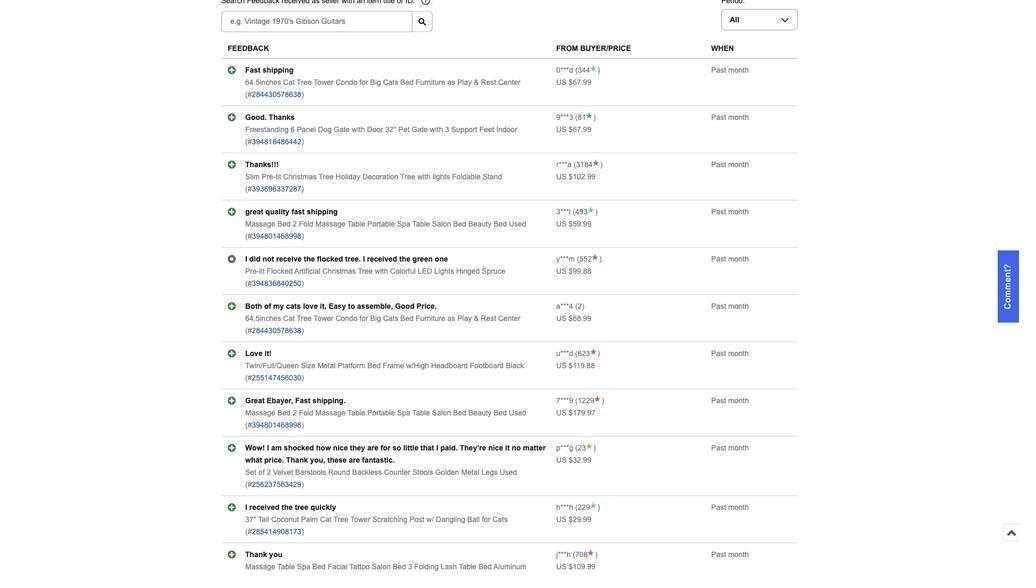 Task type: locate. For each thing, give the bounding box(es) containing it.
fast right ebayer,
[[295, 397, 310, 405]]

condo for shipping
[[336, 78, 357, 86]]

stools
[[413, 468, 433, 476]]

spruce
[[482, 267, 505, 275]]

2 massage bed 2 fold massage table portable spa table salon bed beauty bed used (# from the top
[[245, 409, 526, 429]]

1 horizontal spatial lit
[[276, 173, 281, 181]]

feedback left by buyer. element up us $32.99
[[556, 444, 573, 452]]

salon
[[432, 220, 451, 228], [432, 409, 451, 417], [372, 563, 391, 571]]

10 (# from the top
[[245, 528, 252, 536]]

64.5inches
[[245, 78, 281, 86], [245, 314, 281, 323]]

7 (# from the top
[[245, 374, 252, 382]]

of inside set of 2 velvet barstools round backless counter stools golden metal legs used (#
[[258, 468, 265, 476]]

2 vertical spatial cats
[[493, 516, 508, 524]]

thank left you
[[245, 551, 267, 559]]

2 $67.99 from the top
[[569, 125, 591, 134]]

bed down ebayer,
[[277, 409, 291, 417]]

1 vertical spatial &
[[474, 314, 479, 323]]

the up "artificial"
[[304, 255, 315, 263]]

2 vertical spatial salon
[[372, 563, 391, 571]]

(# up good.
[[245, 90, 252, 99]]

3 past from the top
[[711, 160, 726, 169]]

1 vertical spatial massage bed 2 fold massage table portable spa table salon bed beauty bed used (#
[[245, 409, 526, 429]]

4 past from the top
[[711, 208, 726, 216]]

0 vertical spatial 394801468998
[[252, 232, 301, 240]]

shipping
[[263, 66, 294, 74], [307, 208, 338, 216]]

284430578638 up thanks
[[252, 90, 301, 99]]

2 (# from the top
[[245, 138, 252, 146]]

us for 9***3
[[556, 125, 567, 134]]

salon up one
[[432, 220, 451, 228]]

11 us from the top
[[556, 563, 567, 571]]

394836840250 link
[[252, 279, 301, 288]]

1 394801468998 link from the top
[[252, 232, 301, 240]]

select the feedback time period you want to see element
[[721, 0, 745, 5]]

0 vertical spatial cats
[[383, 78, 398, 86]]

0 vertical spatial shipping
[[263, 66, 294, 74]]

) down panel
[[301, 138, 304, 146]]

christmas inside pre-lit flocked artificial christmas tree with colorful led lights hinged spruce (#
[[322, 267, 356, 275]]

us $67.99 down ( 344
[[556, 78, 591, 86]]

past month element for 552
[[711, 255, 749, 263]]

3 feedback left by buyer. element from the top
[[556, 160, 572, 169]]

metal inside set of 2 velvet barstools round backless counter stools golden metal legs used (#
[[461, 468, 479, 476]]

us $119.88
[[556, 362, 595, 370]]

284430578638 ) for shipping
[[252, 90, 304, 99]]

pre- inside pre-lit flocked artificial christmas tree with colorful led lights hinged spruce (#
[[245, 267, 259, 275]]

the
[[304, 255, 315, 263], [399, 255, 410, 263], [282, 503, 293, 512]]

received
[[367, 255, 397, 263], [249, 503, 280, 512]]

tree up panel
[[297, 78, 312, 86]]

2 big from the top
[[370, 314, 381, 323]]

feedback left by buyer. element up the "us $99.88"
[[556, 255, 575, 263]]

fold down the fast
[[299, 220, 313, 228]]

1 vertical spatial 3
[[408, 563, 412, 571]]

& up support
[[474, 78, 479, 86]]

pet
[[398, 125, 410, 134]]

284430578638 link up thanks
[[252, 90, 301, 99]]

2 fold from the top
[[299, 409, 313, 417]]

8 us from the top
[[556, 409, 567, 417]]

(# inside 37″ tall coconut palm cat tree tower scratching post w/ dangling ball  for cats (#
[[245, 528, 252, 536]]

feet
[[479, 125, 494, 134]]

table up that
[[412, 409, 430, 417]]

of left my
[[264, 302, 271, 310]]

11 feedback left by buyer. element from the top
[[556, 551, 571, 559]]

did
[[249, 255, 261, 263]]

i right that
[[436, 444, 438, 452]]

rest for us $67.99
[[481, 78, 496, 86]]

6 us from the top
[[556, 314, 567, 323]]

thank you element
[[245, 551, 282, 559]]

0 horizontal spatial nice
[[333, 444, 348, 452]]

344
[[578, 66, 590, 74]]

good.
[[245, 113, 267, 121]]

2 down the fast
[[293, 220, 297, 228]]

0 vertical spatial cat
[[283, 78, 295, 86]]

1 vertical spatial 284430578638 )
[[252, 327, 304, 335]]

$32.99
[[569, 456, 591, 464]]

1 vertical spatial big
[[370, 314, 381, 323]]

1 horizontal spatial metal
[[461, 468, 479, 476]]

394816486442 )
[[252, 138, 304, 146]]

metal right the size
[[318, 362, 336, 370]]

(# down slim
[[245, 185, 252, 193]]

7 past month from the top
[[711, 349, 749, 358]]

10 past from the top
[[711, 503, 726, 512]]

1 vertical spatial metal
[[461, 468, 479, 476]]

a***4 ( 2 ) us $68.99
[[556, 302, 591, 323]]

us down 0***d
[[556, 78, 567, 86]]

with inside slim pre-lit christmas tree holiday decoration tree with lights foldable stand (#
[[417, 173, 431, 181]]

past month for 708
[[711, 551, 749, 559]]

8 past month element from the top
[[711, 397, 749, 405]]

0 horizontal spatial christmas
[[283, 173, 317, 181]]

1 284430578638 link from the top
[[252, 90, 301, 99]]

) right 493
[[595, 208, 598, 216]]

1 past from the top
[[711, 66, 726, 74]]

7 feedback left by buyer. element from the top
[[556, 349, 573, 358]]

2 for shipping.
[[293, 409, 297, 417]]

month for ( 3184
[[728, 160, 749, 169]]

1 nice from the left
[[333, 444, 348, 452]]

1 fold from the top
[[299, 220, 313, 228]]

284430578638
[[252, 90, 301, 99], [252, 327, 301, 335]]

0 vertical spatial 3
[[445, 125, 449, 134]]

bed
[[400, 78, 414, 86], [277, 220, 291, 228], [453, 220, 466, 228], [494, 220, 507, 228], [400, 314, 414, 323], [367, 362, 381, 370], [277, 409, 291, 417], [453, 409, 466, 417], [494, 409, 507, 417], [312, 563, 326, 571], [393, 563, 406, 571], [479, 563, 492, 571]]

0 vertical spatial center
[[498, 78, 521, 86]]

past for ( 344
[[711, 66, 726, 74]]

(# up both
[[245, 279, 252, 288]]

1 vertical spatial christmas
[[322, 267, 356, 275]]

1 as from the top
[[447, 78, 455, 86]]

of right set
[[258, 468, 265, 476]]

0 vertical spatial 284430578638 )
[[252, 90, 304, 99]]

394801468998 for ebayer,
[[252, 421, 301, 429]]

1 vertical spatial portable
[[367, 409, 395, 417]]

hinged
[[456, 267, 480, 275]]

)
[[598, 66, 600, 74], [301, 90, 304, 99], [593, 113, 596, 121], [301, 138, 304, 146], [600, 160, 603, 169], [301, 185, 304, 193], [595, 208, 598, 216], [301, 232, 304, 240], [599, 255, 602, 263], [301, 279, 304, 288], [582, 302, 584, 310], [301, 327, 304, 335], [598, 349, 600, 358], [301, 374, 304, 382], [602, 397, 604, 405], [301, 421, 304, 429], [593, 444, 596, 452], [301, 480, 304, 489], [598, 503, 600, 512], [301, 528, 304, 536], [595, 551, 598, 559]]

0 vertical spatial 284430578638 link
[[252, 90, 301, 99]]

feedback left by buyer. element containing 9***3
[[556, 113, 573, 121]]

with left colorful
[[375, 267, 388, 275]]

1 vertical spatial as
[[447, 314, 455, 323]]

11 past month element from the top
[[711, 551, 749, 559]]

0 vertical spatial condo
[[336, 78, 357, 86]]

64.5inches cat tree tower condo for big cats bed furniture as play & rest center (# up door on the top
[[245, 78, 521, 99]]

394816486442 link
[[252, 138, 301, 146]]

394801468998 link
[[252, 232, 301, 240], [252, 421, 301, 429]]

394801468998 up am
[[252, 421, 301, 429]]

good
[[395, 302, 415, 310]]

past month element for 229
[[711, 503, 749, 512]]

64.5inches cat tree tower condo for big cats bed furniture as play & rest center (#
[[245, 78, 521, 99], [245, 314, 521, 335]]

0 vertical spatial 64.5inches
[[245, 78, 281, 86]]

1 vertical spatial 394801468998 )
[[252, 421, 304, 429]]

1 horizontal spatial pre-
[[262, 173, 276, 181]]

w/high
[[406, 362, 429, 370]]

1 vertical spatial 64.5inches cat tree tower condo for big cats bed furniture as play & rest center (#
[[245, 314, 521, 335]]

10 past month from the top
[[711, 503, 749, 512]]

tree down tree.
[[358, 267, 373, 275]]

0 vertical spatial tower
[[314, 78, 333, 86]]

portable
[[367, 220, 395, 228], [367, 409, 395, 417]]

dangling
[[436, 516, 465, 524]]

1 rest from the top
[[481, 78, 496, 86]]

394801468998 link for quality
[[252, 232, 301, 240]]

fast shipping element
[[245, 66, 294, 74]]

( up $99.88
[[577, 255, 579, 263]]

green
[[412, 255, 433, 263]]

0 vertical spatial play
[[457, 78, 472, 86]]

tree
[[297, 78, 312, 86], [319, 173, 334, 181], [400, 173, 415, 181], [358, 267, 373, 275], [297, 314, 312, 323], [334, 516, 349, 524]]

spa for shipping
[[397, 220, 410, 228]]

0 vertical spatial beauty
[[468, 220, 492, 228]]

footboard
[[470, 362, 504, 370]]

2 center from the top
[[498, 314, 521, 323]]

1 vertical spatial rest
[[481, 314, 496, 323]]

1 vertical spatial of
[[258, 468, 265, 476]]

1 horizontal spatial thank
[[286, 456, 308, 464]]

1 horizontal spatial fast
[[295, 397, 310, 405]]

10 past month element from the top
[[711, 503, 749, 512]]

0 vertical spatial 394801468998 link
[[252, 232, 301, 240]]

4 us from the top
[[556, 220, 567, 228]]

pre-
[[262, 173, 276, 181], [245, 267, 259, 275]]

0 vertical spatial massage bed 2 fold massage table portable spa table salon bed beauty bed used (#
[[245, 220, 526, 240]]

(# up love
[[245, 327, 252, 335]]

1 vertical spatial tower
[[314, 314, 333, 323]]

1 394801468998 from the top
[[252, 232, 301, 240]]

1 massage bed 2 fold massage table portable spa table salon bed beauty bed used (# from the top
[[245, 220, 526, 240]]

feedback left by buyer. element containing 0***d
[[556, 66, 573, 74]]

) right '623'
[[598, 349, 600, 358]]

past month for 1229
[[711, 397, 749, 405]]

$67.99 down ( 81
[[569, 125, 591, 134]]

spa for shipping.
[[397, 409, 410, 417]]

they
[[350, 444, 365, 452]]

1 us $67.99 from the top
[[556, 78, 591, 86]]

portable up so
[[367, 409, 395, 417]]

$109.99
[[569, 563, 596, 571]]

2 & from the top
[[474, 314, 479, 323]]

285414908173 )
[[252, 528, 304, 536]]

( right r***a at the right top of page
[[574, 160, 576, 169]]

1 vertical spatial cat
[[283, 314, 295, 323]]

8 past from the top
[[711, 397, 726, 405]]

center for us $68.99
[[498, 314, 521, 323]]

backless
[[352, 468, 382, 476]]

0 horizontal spatial lit
[[259, 267, 265, 275]]

0 vertical spatial &
[[474, 78, 479, 86]]

furniture
[[416, 78, 445, 86], [416, 314, 445, 323]]

2 vertical spatial used
[[500, 468, 517, 476]]

tower left scratching
[[350, 516, 370, 524]]

price.
[[417, 302, 437, 310]]

) up 'shocked'
[[301, 421, 304, 429]]

past month element for 493
[[711, 208, 749, 216]]

i right tree.
[[363, 255, 365, 263]]

feedback left by buyer. element containing j***h
[[556, 551, 571, 559]]

1 beauty from the top
[[468, 220, 492, 228]]

) right "3184"
[[600, 160, 603, 169]]

cats right ball
[[493, 516, 508, 524]]

9 (# from the top
[[245, 480, 252, 489]]

fold for fast
[[299, 220, 313, 228]]

feedback left by buyer. element for 229
[[556, 503, 573, 512]]

3 us from the top
[[556, 173, 567, 181]]

table up green
[[412, 220, 430, 228]]

1 vertical spatial 394801468998
[[252, 421, 301, 429]]

6 past month element from the top
[[711, 302, 749, 310]]

0 vertical spatial as
[[447, 78, 455, 86]]

3 month from the top
[[728, 160, 749, 169]]

1 horizontal spatial 3
[[445, 125, 449, 134]]

0 vertical spatial us $67.99
[[556, 78, 591, 86]]

1 vertical spatial fold
[[299, 409, 313, 417]]

beauty for us $59.99
[[468, 220, 492, 228]]

feedback left by buyer. element for 344
[[556, 66, 573, 74]]

spa
[[397, 220, 410, 228], [397, 409, 410, 417], [297, 563, 310, 571]]

thank inside wow! i am shocked how nice they are for so little that i paid. they're nice it no matter what price. thank you, these are fantastic.
[[286, 456, 308, 464]]

feedback left by buyer. element containing p***g
[[556, 444, 573, 452]]

fold for fast
[[299, 409, 313, 417]]

0 vertical spatial metal
[[318, 362, 336, 370]]

us down p***g
[[556, 456, 567, 464]]

center up indoor
[[498, 78, 521, 86]]

0 horizontal spatial gate
[[334, 125, 350, 134]]

tree inside 37″ tall coconut palm cat tree tower scratching post w/ dangling ball  for cats (#
[[334, 516, 349, 524]]

1 past month element from the top
[[711, 66, 749, 74]]

condo
[[336, 78, 357, 86], [336, 314, 357, 323]]

1 vertical spatial fast
[[295, 397, 310, 405]]

feedback left by buyer. element for 493
[[556, 208, 571, 216]]

center up the black
[[498, 314, 521, 323]]

2 vertical spatial spa
[[297, 563, 310, 571]]

( 552
[[575, 255, 592, 263]]

2 394801468998 from the top
[[252, 421, 301, 429]]

1 vertical spatial thank
[[245, 551, 267, 559]]

4 month from the top
[[728, 208, 749, 216]]

for right ball
[[482, 516, 490, 524]]

(# down 37″
[[245, 528, 252, 536]]

284430578638 up it!
[[252, 327, 301, 335]]

11 month from the top
[[728, 551, 749, 559]]

month for ( 1229
[[728, 397, 749, 405]]

tree inside pre-lit flocked artificial christmas tree with colorful led lights hinged spruce (#
[[358, 267, 373, 275]]

past month for 81
[[711, 113, 749, 121]]

twin/full/queen
[[245, 362, 299, 370]]

w/
[[426, 516, 434, 524]]

284430578638 for of
[[252, 327, 301, 335]]

$179.97
[[569, 409, 596, 417]]

i received the tree quickly element
[[245, 503, 336, 512]]

(# inside freestanding 6 panel dog gate with door 32'' pet gate with 3 support feet indoor (#
[[245, 138, 252, 146]]

8 feedback left by buyer. element from the top
[[556, 397, 573, 405]]

from buyer/price
[[556, 44, 631, 53]]

1 gate from the left
[[334, 125, 350, 134]]

cat down cats
[[283, 314, 295, 323]]

64.5inches cat tree tower condo for big cats bed furniture as play & rest center (# for both of my cats love it, easy to assemble, good price.
[[245, 314, 521, 335]]

big down assemble,
[[370, 314, 381, 323]]

1 vertical spatial spa
[[397, 409, 410, 417]]

1 furniture from the top
[[416, 78, 445, 86]]

1 $67.99 from the top
[[569, 78, 591, 86]]

0 vertical spatial pre-
[[262, 173, 276, 181]]

5 us from the top
[[556, 267, 567, 275]]

for inside wow! i am shocked how nice they are for so little that i paid. they're nice it no matter what price. thank you, these are fantastic.
[[381, 444, 390, 452]]

1 condo from the top
[[336, 78, 357, 86]]

394801468998 )
[[252, 232, 304, 240], [252, 421, 304, 429]]

1 vertical spatial pre-
[[245, 267, 259, 275]]

for up door on the top
[[360, 78, 368, 86]]

you,
[[310, 456, 325, 464]]

past for ( 493
[[711, 208, 726, 216]]

as up support
[[447, 78, 455, 86]]

with inside pre-lit flocked artificial christmas tree with colorful led lights hinged spruce (#
[[375, 267, 388, 275]]

past month for 623
[[711, 349, 749, 358]]

1 vertical spatial salon
[[432, 409, 451, 417]]

month for ( 623
[[728, 349, 749, 358]]

cats up 32''
[[383, 78, 398, 86]]

10 feedback left by buyer. element from the top
[[556, 503, 573, 512]]

1 horizontal spatial received
[[367, 255, 397, 263]]

(
[[575, 66, 578, 74], [575, 113, 578, 121], [574, 160, 576, 169], [573, 208, 575, 216], [577, 255, 579, 263], [575, 302, 578, 310], [575, 349, 578, 358], [575, 397, 578, 405], [575, 444, 578, 452], [575, 503, 578, 512], [573, 551, 575, 559]]

1 vertical spatial shipping
[[307, 208, 338, 216]]

center
[[498, 78, 521, 86], [498, 314, 521, 323]]

1 64.5inches from the top
[[245, 78, 281, 86]]

4 past month element from the top
[[711, 208, 749, 216]]

past month element for 708
[[711, 551, 749, 559]]

i left am
[[267, 444, 269, 452]]

284430578638 link for shipping
[[252, 90, 301, 99]]

us $67.99 for 0***d
[[556, 78, 591, 86]]

are up the 'fantastic.'
[[367, 444, 378, 452]]

284430578638 link for of
[[252, 327, 301, 335]]

6 past from the top
[[711, 302, 726, 310]]

panel
[[297, 125, 316, 134]]

393696337287 )
[[252, 185, 304, 193]]

feedback left by buyer. element for 3184
[[556, 160, 572, 169]]

1 horizontal spatial are
[[367, 444, 378, 452]]

2 us from the top
[[556, 125, 567, 134]]

tree down 'quickly' on the bottom left of the page
[[334, 516, 349, 524]]

us down y***m
[[556, 267, 567, 275]]

door
[[367, 125, 383, 134]]

love it! element
[[245, 349, 272, 358]]

us $67.99
[[556, 78, 591, 86], [556, 125, 591, 134]]

feedback left by buyer. element containing 7***9
[[556, 397, 573, 405]]

metal left legs
[[461, 468, 479, 476]]

( for 81
[[575, 113, 578, 121]]

2 284430578638 link from the top
[[252, 327, 301, 335]]

7 past from the top
[[711, 349, 726, 358]]

us $99.88
[[556, 267, 591, 275]]

past month element
[[711, 66, 749, 74], [711, 113, 749, 121], [711, 160, 749, 169], [711, 208, 749, 216], [711, 255, 749, 263], [711, 302, 749, 310], [711, 349, 749, 358], [711, 397, 749, 405], [711, 444, 749, 452], [711, 503, 749, 512], [711, 551, 749, 559]]

feedback left by buyer. element containing 3***l
[[556, 208, 571, 216]]

3 left folding
[[408, 563, 412, 571]]

2 furniture from the top
[[416, 314, 445, 323]]

0 vertical spatial fold
[[299, 220, 313, 228]]

) right 552
[[599, 255, 602, 263]]

as for us $67.99
[[447, 78, 455, 86]]

past month element for 344
[[711, 66, 749, 74]]

1 vertical spatial condo
[[336, 314, 357, 323]]

1 vertical spatial 64.5inches
[[245, 314, 281, 323]]

0 vertical spatial 64.5inches cat tree tower condo for big cats bed furniture as play & rest center (#
[[245, 78, 521, 99]]

1 vertical spatial us $67.99
[[556, 125, 591, 134]]

cat down fast shipping element on the left top
[[283, 78, 295, 86]]

( inside a***4 ( 2 ) us $68.99
[[575, 302, 578, 310]]

legs
[[481, 468, 498, 476]]

0 vertical spatial portable
[[367, 220, 395, 228]]

center for us $67.99
[[498, 78, 521, 86]]

tree right decoration
[[400, 173, 415, 181]]

2 inside set of 2 velvet barstools round backless counter stools golden metal legs used (#
[[267, 468, 271, 476]]

great ebayer, fast shipping.
[[245, 397, 346, 405]]

2 past from the top
[[711, 113, 726, 121]]

5 past month from the top
[[711, 255, 749, 263]]

1 portable from the top
[[367, 220, 395, 228]]

past for ( 23
[[711, 444, 726, 452]]

my
[[273, 302, 284, 310]]

aluminum
[[494, 563, 527, 571]]

5 (# from the top
[[245, 279, 252, 288]]

1 vertical spatial used
[[509, 409, 526, 417]]

4 past month from the top
[[711, 208, 749, 216]]

2 vertical spatial tower
[[350, 516, 370, 524]]

feedback left by buyer. element up us $119.88
[[556, 349, 573, 358]]

256237563429 link
[[252, 480, 301, 489]]

2 394801468998 ) from the top
[[252, 421, 304, 429]]

394801468998 link for ebayer,
[[252, 421, 301, 429]]

0 vertical spatial big
[[370, 78, 381, 86]]

slim pre-lit christmas tree holiday decoration tree with lights foldable stand (#
[[245, 173, 502, 193]]

0 horizontal spatial thank
[[245, 551, 267, 559]]

$59.99
[[569, 220, 591, 228]]

feedback left by buyer. element containing u***d
[[556, 349, 573, 358]]

1 vertical spatial 284430578638 link
[[252, 327, 301, 335]]

us for y***m
[[556, 267, 567, 275]]

tower up dog
[[314, 78, 333, 86]]

3 inside thank you massage table spa bed facial tattoo salon bed 3 folding lash table bed aluminum
[[408, 563, 412, 571]]

0 vertical spatial lit
[[276, 173, 281, 181]]

394801468998 for quality
[[252, 232, 301, 240]]

2 past month element from the top
[[711, 113, 749, 121]]

7 month from the top
[[728, 349, 749, 358]]

used for us $59.99
[[509, 220, 526, 228]]

2 past month from the top
[[711, 113, 749, 121]]

0 horizontal spatial pre-
[[245, 267, 259, 275]]

holiday
[[336, 173, 360, 181]]

( for 3184
[[574, 160, 576, 169]]

2 284430578638 from the top
[[252, 327, 301, 335]]

1 month from the top
[[728, 66, 749, 74]]

1 horizontal spatial christmas
[[322, 267, 356, 275]]

past month element for 623
[[711, 349, 749, 358]]

$67.99 for 81
[[569, 125, 591, 134]]

1 vertical spatial play
[[457, 314, 472, 323]]

0 vertical spatial $67.99
[[569, 78, 591, 86]]

) up '$68.99'
[[582, 302, 584, 310]]

1 vertical spatial furniture
[[416, 314, 445, 323]]

394801468998 ) up am
[[252, 421, 304, 429]]

11 past month from the top
[[711, 551, 749, 559]]

0 vertical spatial 284430578638
[[252, 90, 301, 99]]

2 64.5inches cat tree tower condo for big cats bed furniture as play & rest center (# from the top
[[245, 314, 521, 335]]

11 past from the top
[[711, 551, 726, 559]]

y***m
[[556, 255, 575, 263]]

3 (# from the top
[[245, 185, 252, 193]]

2 us $67.99 from the top
[[556, 125, 591, 134]]

2 feedback left by buyer. element from the top
[[556, 113, 573, 121]]

0 vertical spatial used
[[509, 220, 526, 228]]

lit
[[276, 173, 281, 181], [259, 267, 265, 275]]

feedback left by buyer. element containing a***4
[[556, 302, 573, 310]]

beauty for us $179.97
[[468, 409, 492, 417]]

0 vertical spatial of
[[264, 302, 271, 310]]

( for 1229
[[575, 397, 578, 405]]

1 horizontal spatial nice
[[488, 444, 503, 452]]

feedback left by buyer. element for 23
[[556, 444, 573, 452]]

i
[[245, 255, 247, 263], [363, 255, 365, 263], [267, 444, 269, 452], [436, 444, 438, 452], [245, 503, 247, 512]]

with left lights at the left of page
[[417, 173, 431, 181]]

month for ( 344
[[728, 66, 749, 74]]

round
[[328, 468, 350, 476]]

u***d
[[556, 349, 573, 358]]

big up door on the top
[[370, 78, 381, 86]]

37″ tall coconut palm cat tree tower scratching post w/ dangling ball  for cats (#
[[245, 516, 508, 536]]

ball
[[467, 516, 480, 524]]

fast
[[245, 66, 261, 74], [295, 397, 310, 405]]

(# up great
[[245, 374, 252, 382]]

9 feedback left by buyer. element from the top
[[556, 444, 573, 452]]

10 month from the top
[[728, 503, 749, 512]]

284430578638 link up it!
[[252, 327, 301, 335]]

0 vertical spatial fast
[[245, 66, 261, 74]]

5 past from the top
[[711, 255, 726, 263]]

9***3
[[556, 113, 573, 121]]

past month for 23
[[711, 444, 749, 452]]

feedback left by buyer. element containing h***h
[[556, 503, 573, 512]]

feedback left by buyer. element for 552
[[556, 255, 575, 263]]

2 down great ebayer, fast shipping.
[[293, 409, 297, 417]]

as
[[447, 78, 455, 86], [447, 314, 455, 323]]

(# down set
[[245, 480, 252, 489]]

cats down good
[[383, 314, 398, 323]]

1 us from the top
[[556, 78, 567, 86]]

cat inside 37″ tall coconut palm cat tree tower scratching post w/ dangling ball  for cats (#
[[320, 516, 332, 524]]

christmas inside slim pre-lit christmas tree holiday decoration tree with lights foldable stand (#
[[283, 173, 317, 181]]

feedback left by buyer. element
[[556, 66, 573, 74], [556, 113, 573, 121], [556, 160, 572, 169], [556, 208, 571, 216], [556, 255, 575, 263], [556, 302, 573, 310], [556, 349, 573, 358], [556, 397, 573, 405], [556, 444, 573, 452], [556, 503, 573, 512], [556, 551, 571, 559]]

0 horizontal spatial are
[[349, 456, 360, 464]]

tower inside 37″ tall coconut palm cat tree tower scratching post w/ dangling ball  for cats (#
[[350, 516, 370, 524]]

matter
[[523, 444, 546, 452]]

portable down slim pre-lit christmas tree holiday decoration tree with lights foldable stand (#
[[367, 220, 395, 228]]

2 vertical spatial cat
[[320, 516, 332, 524]]

gate right pet
[[412, 125, 428, 134]]

) inside a***4 ( 2 ) us $68.99
[[582, 302, 584, 310]]

1 center from the top
[[498, 78, 521, 86]]

us $67.99 down ( 81
[[556, 125, 591, 134]]

rest up feet
[[481, 78, 496, 86]]

0 vertical spatial 394801468998 )
[[252, 232, 304, 240]]

2 beauty from the top
[[468, 409, 492, 417]]

0 vertical spatial furniture
[[416, 78, 445, 86]]

feedback left by buyer. element for 708
[[556, 551, 571, 559]]

both of my cats love it, easy to assemble, good price. element
[[245, 302, 437, 310]]

( right p***g
[[575, 444, 578, 452]]

big
[[370, 78, 381, 86], [370, 314, 381, 323]]

5 month from the top
[[728, 255, 749, 263]]

feedback left by buyer. element up us $29.99
[[556, 503, 573, 512]]

0 horizontal spatial fast
[[245, 66, 261, 74]]

1 horizontal spatial gate
[[412, 125, 428, 134]]

past for ( 552
[[711, 255, 726, 263]]

394801468998 up not
[[252, 232, 301, 240]]

great quality fast shipping element
[[245, 208, 338, 216]]

us for h***h
[[556, 516, 567, 524]]

us for u***d
[[556, 362, 567, 370]]

led
[[418, 267, 432, 275]]

9 month from the top
[[728, 444, 749, 452]]

9 us from the top
[[556, 456, 567, 464]]

1 vertical spatial center
[[498, 314, 521, 323]]

(# inside pre-lit flocked artificial christmas tree with colorful led lights hinged spruce (#
[[245, 279, 252, 288]]

6 past month from the top
[[711, 302, 749, 310]]

284430578638 )
[[252, 90, 304, 99], [252, 327, 304, 335]]

393696337287 link
[[252, 185, 301, 193]]

0 vertical spatial salon
[[432, 220, 451, 228]]

the up coconut
[[282, 503, 293, 512]]

5 past month element from the top
[[711, 255, 749, 263]]

3 past month from the top
[[711, 160, 749, 169]]

h***h
[[556, 503, 573, 512]]

1 play from the top
[[457, 78, 472, 86]]

1 feedback left by buyer. element from the top
[[556, 66, 573, 74]]

feedback left by buyer. element containing y***m
[[556, 255, 575, 263]]

5 feedback left by buyer. element from the top
[[556, 255, 575, 263]]

us down a***4
[[556, 314, 567, 323]]

past for ( 623
[[711, 349, 726, 358]]

1 64.5inches cat tree tower condo for big cats bed furniture as play & rest center (# from the top
[[245, 78, 521, 99]]

fantastic.
[[362, 456, 395, 464]]

feedback left by buyer. element containing r***a
[[556, 160, 572, 169]]

6 feedback left by buyer. element from the top
[[556, 302, 573, 310]]

r***a
[[556, 160, 572, 169]]

3 left support
[[445, 125, 449, 134]]

1 394801468998 ) from the top
[[252, 232, 304, 240]]

feedback left by buyer. element up us $102.99
[[556, 160, 572, 169]]

1 horizontal spatial the
[[304, 255, 315, 263]]

0 vertical spatial christmas
[[283, 173, 317, 181]]

us for 0***d
[[556, 78, 567, 86]]

us down 7***9
[[556, 409, 567, 417]]

0 vertical spatial spa
[[397, 220, 410, 228]]

( right j***h
[[573, 551, 575, 559]]

1 vertical spatial cats
[[383, 314, 398, 323]]

2 394801468998 link from the top
[[252, 421, 301, 429]]

10 us from the top
[[556, 516, 567, 524]]

& for us $67.99
[[474, 78, 479, 86]]

285414908173 link
[[252, 528, 301, 536]]

past for ( 3184
[[711, 160, 726, 169]]



Task type: describe. For each thing, give the bounding box(es) containing it.
23
[[578, 444, 586, 452]]

i received the tree quickly
[[245, 503, 336, 512]]

month for ( 229
[[728, 503, 749, 512]]

255147456030 link
[[252, 374, 301, 382]]

284430578638 for shipping
[[252, 90, 301, 99]]

1 horizontal spatial shipping
[[307, 208, 338, 216]]

393696337287
[[252, 185, 301, 193]]

394801468998 ) for quality
[[252, 232, 304, 240]]

month for ( 552
[[728, 255, 749, 263]]

past month element for 81
[[711, 113, 749, 121]]

(# inside set of 2 velvet barstools round backless counter stools golden metal legs used (#
[[245, 480, 252, 489]]

) right 81
[[593, 113, 596, 121]]

) down the fast
[[301, 232, 304, 240]]

( 493
[[571, 208, 588, 216]]

us for p***g
[[556, 456, 567, 464]]

$29.99
[[569, 516, 591, 524]]

play for us $67.99
[[457, 78, 472, 86]]

salon for great ebayer, fast shipping.
[[432, 409, 451, 417]]

493
[[575, 208, 588, 216]]

) down barstools
[[301, 480, 304, 489]]

foldable
[[452, 173, 481, 181]]

) down 'love'
[[301, 327, 304, 335]]

(# inside twin/full/queen size metal platform bed frame w/high headboard footboard black (#
[[245, 374, 252, 382]]

255147456030 )
[[252, 374, 304, 382]]

394836840250
[[252, 279, 301, 288]]

folding
[[414, 563, 439, 571]]

massage bed 2 fold massage table portable spa table salon bed beauty bed used (# for great ebayer, fast shipping.
[[245, 409, 526, 429]]

4 (# from the top
[[245, 232, 252, 240]]

552
[[579, 255, 592, 263]]

0 vertical spatial are
[[367, 444, 378, 452]]

good. thanks element
[[245, 113, 295, 121]]

$67.99 for 344
[[569, 78, 591, 86]]

) right 229 at the right bottom
[[598, 503, 600, 512]]

barstools
[[295, 468, 326, 476]]

( 344
[[573, 66, 590, 74]]

2 for shipping
[[293, 220, 297, 228]]

how
[[316, 444, 331, 452]]

( for 493
[[573, 208, 575, 216]]

0 vertical spatial received
[[367, 255, 397, 263]]

us for r***a
[[556, 173, 567, 181]]

feedback left by buyer. element for 81
[[556, 113, 573, 121]]

i did not receive the flocked tree. i received the green one element
[[245, 255, 448, 263]]

no
[[512, 444, 521, 452]]

tower for of
[[314, 314, 333, 323]]

wow! i am shocked how nice they are for so little that i paid. they're nice it no matter what price. thank you, these are fantastic.
[[245, 444, 546, 464]]

portable for great quality fast shipping
[[367, 220, 395, 228]]

big for fast shipping
[[370, 78, 381, 86]]

( for 229
[[575, 503, 578, 512]]

great quality fast shipping
[[245, 208, 338, 216]]

month for ( 708
[[728, 551, 749, 559]]

j***h
[[556, 551, 571, 559]]

cats inside 37″ tall coconut palm cat tree tower scratching post w/ dangling ball  for cats (#
[[493, 516, 508, 524]]

2 inside a***4 ( 2 ) us $68.99
[[578, 302, 582, 310]]

table up tree.
[[348, 220, 365, 228]]

past month for 344
[[711, 66, 749, 74]]

assemble,
[[357, 302, 393, 310]]

counter
[[384, 468, 410, 476]]

that
[[421, 444, 434, 452]]

massage inside thank you massage table spa bed facial tattoo salon bed 3 folding lash table bed aluminum
[[245, 563, 275, 571]]

platform
[[338, 362, 365, 370]]

394836840250 )
[[252, 279, 304, 288]]

little
[[403, 444, 419, 452]]

& for us $68.99
[[474, 314, 479, 323]]

bed inside twin/full/queen size metal platform bed frame w/high headboard footboard black (#
[[367, 362, 381, 370]]

thank you massage table spa bed facial tattoo salon bed 3 folding lash table bed aluminum
[[245, 551, 527, 573]]

price.
[[264, 456, 284, 464]]

) down "palm" at the bottom of page
[[301, 528, 304, 536]]

cat for shipping
[[283, 78, 295, 86]]

love it!
[[245, 349, 272, 358]]

big for both of my cats love it, easy to assemble, good price.
[[370, 314, 381, 323]]

bed left facial
[[312, 563, 326, 571]]

decoration
[[363, 173, 398, 181]]

feedback left by buyer. element for 1229
[[556, 397, 573, 405]]

salon for great quality fast shipping
[[432, 220, 451, 228]]

support
[[451, 125, 477, 134]]

freestanding 6 panel dog gate with door 32'' pet gate with 3 support feet indoor (#
[[245, 125, 517, 146]]

(# inside slim pre-lit christmas tree holiday decoration tree with lights foldable stand (#
[[245, 185, 252, 193]]

both of my cats love it, easy to assemble, good price.
[[245, 302, 437, 310]]

past month for 3184
[[711, 160, 749, 169]]

37″
[[245, 516, 256, 524]]

) right 344
[[598, 66, 600, 74]]

394801468998 ) for ebayer,
[[252, 421, 304, 429]]

spa inside thank you massage table spa bed facial tattoo salon bed 3 folding lash table bed aluminum
[[297, 563, 310, 571]]

284430578638 ) for of
[[252, 327, 304, 335]]

2 gate from the left
[[412, 125, 428, 134]]

pre- inside slim pre-lit christmas tree holiday decoration tree with lights foldable stand (#
[[262, 173, 276, 181]]

thank inside thank you massage table spa bed facial tattoo salon bed 3 folding lash table bed aluminum
[[245, 551, 267, 559]]

massage bed 2 fold massage table portable spa table salon bed beauty bed used (# for great quality fast shipping
[[245, 220, 526, 240]]

bed up pet
[[400, 78, 414, 86]]

( for 344
[[575, 66, 578, 74]]

) up the fast
[[301, 185, 304, 193]]

0***d
[[556, 66, 573, 74]]

thanks
[[269, 113, 295, 121]]

as for us $68.99
[[447, 314, 455, 323]]

month for ( 23
[[728, 444, 749, 452]]

with left door on the top
[[352, 125, 365, 134]]

easy
[[329, 302, 346, 310]]

when element
[[711, 44, 734, 53]]

8 (# from the top
[[245, 421, 252, 429]]

( 81
[[573, 113, 586, 121]]

$119.88
[[569, 362, 595, 370]]

dog
[[318, 125, 332, 134]]

you
[[269, 551, 282, 559]]

bed down quality at the top left of the page
[[277, 220, 291, 228]]

portable for great ebayer, fast shipping.
[[367, 409, 395, 417]]

6 month from the top
[[728, 302, 749, 310]]

cats
[[286, 302, 301, 310]]

feedback left by buyer. element for 2
[[556, 302, 573, 310]]

coconut
[[271, 516, 299, 524]]

us for 7***9
[[556, 409, 567, 417]]

81
[[578, 113, 586, 121]]

thanks!!! element
[[245, 160, 279, 169]]

bed up paid.
[[453, 409, 466, 417]]

i left did
[[245, 255, 247, 263]]

2 nice from the left
[[488, 444, 503, 452]]

bed down foldable
[[453, 220, 466, 228]]

( 708
[[571, 551, 588, 559]]

past for ( 708
[[711, 551, 726, 559]]

) right "1229"
[[602, 397, 604, 405]]

bed down good
[[400, 314, 414, 323]]

( 623
[[573, 349, 590, 358]]

( for 708
[[573, 551, 575, 559]]

am
[[271, 444, 282, 452]]

( 3184
[[572, 160, 593, 169]]

all
[[730, 15, 739, 24]]

it!
[[265, 349, 272, 358]]

bed up it
[[494, 409, 507, 417]]

great ebayer, fast shipping. element
[[245, 397, 346, 405]]

) down the size
[[301, 374, 304, 382]]

buyer/price
[[580, 44, 631, 53]]

3 inside freestanding 6 panel dog gate with door 32'' pet gate with 3 support feet indoor (#
[[445, 125, 449, 134]]

month for ( 493
[[728, 208, 749, 216]]

32''
[[385, 125, 396, 134]]

of for set
[[258, 468, 265, 476]]

) right 708
[[595, 551, 598, 559]]

it,
[[320, 302, 327, 310]]

comment?
[[1003, 264, 1012, 309]]

64.5inches for shipping
[[245, 78, 281, 86]]

past month element for 23
[[711, 444, 749, 452]]

( for 552
[[577, 255, 579, 263]]

table right lash
[[459, 563, 477, 571]]

6 (# from the top
[[245, 327, 252, 335]]

( for 23
[[575, 444, 578, 452]]

from buyer/price element
[[556, 44, 631, 53]]

with left support
[[430, 125, 443, 134]]

salon inside thank you massage table spa bed facial tattoo salon bed 3 folding lash table bed aluminum
[[372, 563, 391, 571]]

past month for 552
[[711, 255, 749, 263]]

table up they
[[348, 409, 365, 417]]

a***4
[[556, 302, 573, 310]]

past month for 229
[[711, 503, 749, 512]]

cats for fast shipping
[[383, 78, 398, 86]]

cat for of
[[283, 314, 295, 323]]

past for ( 229
[[711, 503, 726, 512]]

e.g. Vintage 1970's Gibson Guitars text field
[[221, 11, 412, 32]]

love
[[245, 349, 263, 358]]

good. thanks
[[245, 113, 295, 121]]

3184
[[576, 160, 593, 169]]

64.5inches for of
[[245, 314, 281, 323]]

great
[[245, 208, 263, 216]]

) up panel
[[301, 90, 304, 99]]

for down assemble,
[[360, 314, 368, 323]]

rest for us $68.99
[[481, 314, 496, 323]]

freestanding
[[245, 125, 289, 134]]

tower for shipping
[[314, 78, 333, 86]]

64.5inches cat tree tower condo for big cats bed furniture as play & rest center (# for fast shipping
[[245, 78, 521, 99]]

) down "artificial"
[[301, 279, 304, 288]]

bed left folding
[[393, 563, 406, 571]]

tree left holiday
[[319, 173, 334, 181]]

( for 623
[[575, 349, 578, 358]]

great
[[245, 397, 265, 405]]

us $67.99 for 9***3
[[556, 125, 591, 134]]

wow! i am shocked how nice they are for so little that i paid. they're nice it no matter what price. thank you, these are fantastic. element
[[245, 444, 546, 464]]

623
[[578, 349, 590, 358]]

0 horizontal spatial received
[[249, 503, 280, 512]]

feedback element
[[228, 44, 269, 53]]

past month for 493
[[711, 208, 749, 216]]

lit inside slim pre-lit christmas tree holiday decoration tree with lights foldable stand (#
[[276, 173, 281, 181]]

wow!
[[245, 444, 265, 452]]

metal inside twin/full/queen size metal platform bed frame w/high headboard footboard black (#
[[318, 362, 336, 370]]

0 horizontal spatial shipping
[[263, 66, 294, 74]]

2 horizontal spatial the
[[399, 255, 410, 263]]

used inside set of 2 velvet barstools round backless counter stools golden metal legs used (#
[[500, 468, 517, 476]]

stand
[[483, 173, 502, 181]]

cats for both of my cats love it, easy to assemble, good price.
[[383, 314, 398, 323]]

us for j***h
[[556, 563, 567, 571]]

tree down 'love'
[[297, 314, 312, 323]]

quality
[[265, 208, 289, 216]]

lit inside pre-lit flocked artificial christmas tree with colorful led lights hinged spruce (#
[[259, 267, 265, 275]]

p***g
[[556, 444, 573, 452]]

1 (# from the top
[[245, 90, 252, 99]]

feedback
[[228, 44, 269, 53]]

bed up spruce
[[494, 220, 507, 228]]

past for ( 1229
[[711, 397, 726, 405]]

receive
[[276, 255, 302, 263]]

i up 37″
[[245, 503, 247, 512]]

month for ( 81
[[728, 113, 749, 121]]

bed left the aluminum
[[479, 563, 492, 571]]

table down you
[[277, 563, 295, 571]]

play for us $68.99
[[457, 314, 472, 323]]

used for us $179.97
[[509, 409, 526, 417]]

tree.
[[345, 255, 361, 263]]

0 horizontal spatial the
[[282, 503, 293, 512]]

golden
[[435, 468, 459, 476]]

shipping.
[[313, 397, 346, 405]]

size
[[301, 362, 315, 370]]

) right 23
[[593, 444, 596, 452]]

708
[[575, 551, 588, 559]]

twin/full/queen size metal platform bed frame w/high headboard footboard black (#
[[245, 362, 524, 382]]

256237563429
[[252, 480, 301, 489]]

1 vertical spatial are
[[349, 456, 360, 464]]

feedback left by buyer. element for 623
[[556, 349, 573, 358]]

pre-lit flocked artificial christmas tree with colorful led lights hinged spruce (#
[[245, 267, 505, 288]]

furniture for fast shipping
[[416, 78, 445, 86]]

394816486442
[[252, 138, 301, 146]]

lash
[[441, 563, 457, 571]]

paid.
[[440, 444, 458, 452]]

for inside 37″ tall coconut palm cat tree tower scratching post w/ dangling ball  for cats (#
[[482, 516, 490, 524]]

past month element for 1229
[[711, 397, 749, 405]]

us inside a***4 ( 2 ) us $68.99
[[556, 314, 567, 323]]

tall
[[258, 516, 269, 524]]

229
[[578, 503, 590, 512]]

lights
[[434, 267, 454, 275]]



Task type: vqa. For each thing, say whether or not it's contained in the screenshot.


